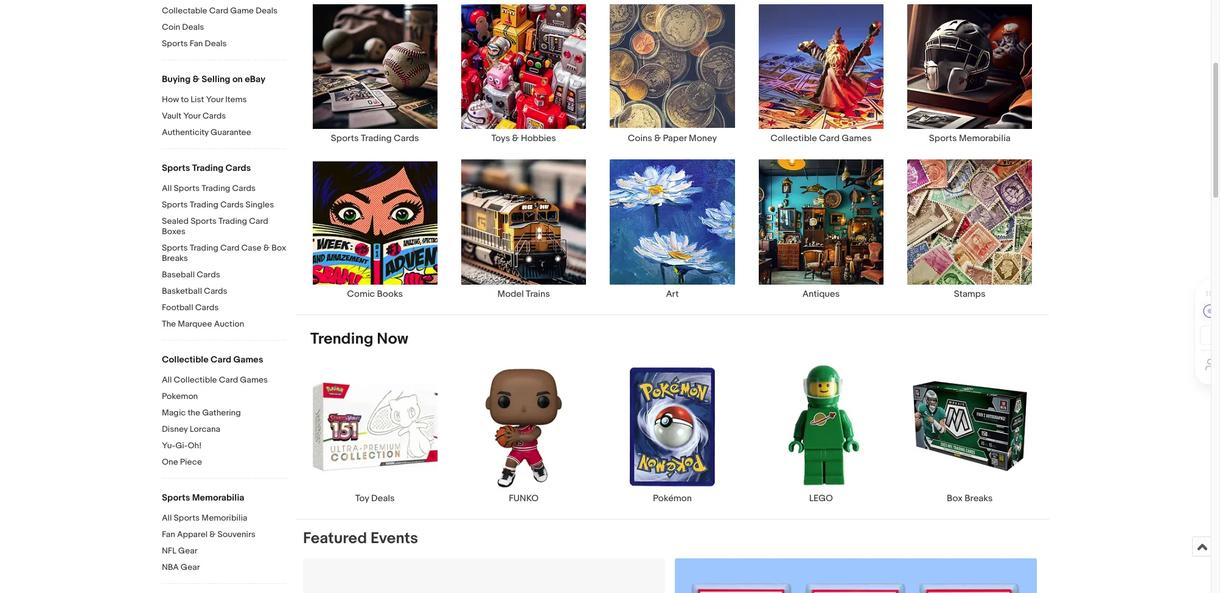 Task type: vqa. For each thing, say whether or not it's contained in the screenshot.
terms
no



Task type: locate. For each thing, give the bounding box(es) containing it.
3 all from the top
[[162, 513, 172, 523]]

1 vertical spatial all
[[162, 375, 172, 385]]

all inside the "all collectible card games pokemon magic the gathering disney lorcana yu-gi-oh! one piece"
[[162, 375, 172, 385]]

all up nfl
[[162, 513, 172, 523]]

1 horizontal spatial breaks
[[965, 493, 993, 504]]

toy
[[355, 493, 369, 504]]

0 vertical spatial your
[[206, 94, 223, 105]]

1 vertical spatial your
[[183, 111, 201, 121]]

2 vertical spatial collectible
[[174, 375, 217, 385]]

1 vertical spatial box
[[947, 493, 963, 504]]

deals down coin deals link
[[205, 38, 227, 49]]

1 vertical spatial fan
[[162, 529, 175, 540]]

& down all sports memoribilia link
[[209, 529, 216, 540]]

fan down coin deals link
[[190, 38, 203, 49]]

pokemon link
[[162, 391, 287, 403]]

souvenirs
[[218, 529, 255, 540]]

2 all from the top
[[162, 375, 172, 385]]

selling
[[202, 74, 230, 85]]

0 horizontal spatial fan
[[162, 529, 175, 540]]

1 horizontal spatial fan
[[190, 38, 203, 49]]

trending
[[310, 330, 373, 348]]

the
[[188, 408, 200, 418]]

breaks
[[162, 253, 188, 263], [965, 493, 993, 504]]

0 horizontal spatial memorabilia
[[192, 492, 244, 504]]

fan inside all sports memoribilia fan apparel & souvenirs nfl gear nba gear
[[162, 529, 175, 540]]

sports memorabilia link
[[895, 4, 1044, 144]]

& right toys
[[512, 133, 519, 144]]

None text field
[[303, 559, 665, 593]]

pokémon
[[653, 493, 692, 504]]

disney
[[162, 424, 188, 434]]

cards inside how to list your items vault your cards authenticity guarantee
[[202, 111, 226, 121]]

memorabilia
[[959, 133, 1011, 144], [192, 492, 244, 504]]

box breaks
[[947, 493, 993, 504]]

0 vertical spatial sports memorabilia
[[929, 133, 1011, 144]]

model
[[497, 288, 524, 300]]

sports inside collectable card game deals coin deals sports fan deals
[[162, 38, 188, 49]]

0 horizontal spatial breaks
[[162, 253, 188, 263]]

stamps
[[954, 288, 986, 300]]

magic
[[162, 408, 186, 418]]

sports trading card case & box breaks link
[[162, 243, 287, 265]]

vault
[[162, 111, 181, 121]]

0 horizontal spatial box
[[272, 243, 286, 253]]

nba gear link
[[162, 562, 287, 574]]

gear right 'nba'
[[181, 562, 200, 573]]

fan up nfl
[[162, 529, 175, 540]]

collectible inside 'link'
[[770, 133, 817, 144]]

collectable card game deals link
[[162, 5, 287, 17]]

sports inside all sports memoribilia fan apparel & souvenirs nfl gear nba gear
[[174, 513, 200, 523]]

0 vertical spatial fan
[[190, 38, 203, 49]]

all collectible card games pokemon magic the gathering disney lorcana yu-gi-oh! one piece
[[162, 375, 268, 467]]

1 horizontal spatial sports memorabilia
[[929, 133, 1011, 144]]

1 horizontal spatial collectible card games
[[770, 133, 872, 144]]

apparel
[[177, 529, 208, 540]]

& for toys
[[512, 133, 519, 144]]

events
[[371, 529, 418, 548]]

2 vertical spatial games
[[240, 375, 268, 385]]

0 horizontal spatial your
[[183, 111, 201, 121]]

books
[[377, 288, 403, 300]]

&
[[193, 74, 199, 85], [512, 133, 519, 144], [654, 133, 661, 144], [263, 243, 270, 253], [209, 529, 216, 540]]

all
[[162, 183, 172, 194], [162, 375, 172, 385], [162, 513, 172, 523]]

fan
[[190, 38, 203, 49], [162, 529, 175, 540]]

your
[[206, 94, 223, 105], [183, 111, 201, 121]]

antiques
[[802, 288, 840, 300]]

1 vertical spatial collectible
[[162, 354, 209, 366]]

sealed
[[162, 216, 189, 226]]

pokémon link
[[598, 364, 747, 504]]

1 vertical spatial breaks
[[965, 493, 993, 504]]

& right buying
[[193, 74, 199, 85]]

2 vertical spatial all
[[162, 513, 172, 523]]

deals right toy
[[371, 493, 395, 504]]

list
[[191, 94, 204, 105]]

breaks inside all sports trading cards sports trading cards singles sealed sports trading card boxes sports trading card case & box breaks baseball cards basketball cards football cards the marquee auction
[[162, 253, 188, 263]]

all inside all sports trading cards sports trading cards singles sealed sports trading card boxes sports trading card case & box breaks baseball cards basketball cards football cards the marquee auction
[[162, 183, 172, 194]]

gear down apparel
[[178, 546, 198, 556]]

trains
[[526, 288, 550, 300]]

card inside collectable card game deals coin deals sports fan deals
[[209, 5, 228, 16]]

vault your cards link
[[162, 111, 287, 122]]

0 vertical spatial all
[[162, 183, 172, 194]]

deals down collectable
[[182, 22, 204, 32]]

sports trading cards
[[331, 133, 419, 144], [162, 162, 251, 174]]

ebay
[[245, 74, 265, 85]]

deals
[[256, 5, 278, 16], [182, 22, 204, 32], [205, 38, 227, 49], [371, 493, 395, 504]]

0 vertical spatial memorabilia
[[959, 133, 1011, 144]]

& inside 'link'
[[654, 133, 661, 144]]

0 vertical spatial collectible card games
[[770, 133, 872, 144]]

lorcana
[[190, 424, 220, 434]]

funko
[[509, 493, 539, 504]]

1 vertical spatial gear
[[181, 562, 200, 573]]

deals right game
[[256, 5, 278, 16]]

card
[[209, 5, 228, 16], [819, 133, 840, 144], [249, 216, 268, 226], [220, 243, 239, 253], [211, 354, 231, 366], [219, 375, 238, 385]]

0 vertical spatial breaks
[[162, 253, 188, 263]]

toy deals
[[355, 493, 395, 504]]

& left paper
[[654, 133, 661, 144]]

buying & selling on ebay
[[162, 74, 265, 85]]

piece
[[180, 457, 202, 467]]

all up pokemon
[[162, 375, 172, 385]]

box
[[272, 243, 286, 253], [947, 493, 963, 504]]

1 vertical spatial sports memorabilia
[[162, 492, 244, 504]]

all collectible card games link
[[162, 375, 287, 386]]

sports
[[162, 38, 188, 49], [331, 133, 359, 144], [929, 133, 957, 144], [162, 162, 190, 174], [174, 183, 200, 194], [162, 200, 188, 210], [191, 216, 217, 226], [162, 243, 188, 253], [162, 492, 190, 504], [174, 513, 200, 523]]

on
[[232, 74, 243, 85]]

0 vertical spatial sports trading cards
[[331, 133, 419, 144]]

card inside the "all collectible card games pokemon magic the gathering disney lorcana yu-gi-oh! one piece"
[[219, 375, 238, 385]]

your down list
[[183, 111, 201, 121]]

0 horizontal spatial sports memorabilia
[[162, 492, 244, 504]]

basketball cards link
[[162, 286, 287, 298]]

1 vertical spatial sports trading cards
[[162, 162, 251, 174]]

fan apparel & souvenirs link
[[162, 529, 287, 541]]

trading
[[361, 133, 392, 144], [192, 162, 223, 174], [202, 183, 230, 194], [190, 200, 218, 210], [218, 216, 247, 226], [190, 243, 218, 253]]

1 horizontal spatial your
[[206, 94, 223, 105]]

featured events
[[303, 529, 418, 548]]

games inside 'link'
[[842, 133, 872, 144]]

stamps link
[[895, 159, 1044, 300]]

comic
[[347, 288, 375, 300]]

all up sealed
[[162, 183, 172, 194]]

collectible card games
[[770, 133, 872, 144], [162, 354, 263, 366]]

0 horizontal spatial collectible card games
[[162, 354, 263, 366]]

all sports trading cards link
[[162, 183, 287, 195]]

all sports memoribilia link
[[162, 513, 287, 525]]

box breaks link
[[895, 364, 1044, 504]]

football cards link
[[162, 302, 287, 314]]

& for coins
[[654, 133, 661, 144]]

games
[[842, 133, 872, 144], [233, 354, 263, 366], [240, 375, 268, 385]]

art
[[666, 288, 679, 300]]

0 vertical spatial games
[[842, 133, 872, 144]]

all inside all sports memoribilia fan apparel & souvenirs nfl gear nba gear
[[162, 513, 172, 523]]

yu-
[[162, 441, 175, 451]]

the marquee auction link
[[162, 319, 287, 330]]

sports trading cards singles link
[[162, 200, 287, 211]]

your right list
[[206, 94, 223, 105]]

0 vertical spatial box
[[272, 243, 286, 253]]

None text field
[[675, 559, 1037, 593]]

featured
[[303, 529, 367, 548]]

1 vertical spatial games
[[233, 354, 263, 366]]

fan inside collectable card game deals coin deals sports fan deals
[[190, 38, 203, 49]]

collectible inside the "all collectible card games pokemon magic the gathering disney lorcana yu-gi-oh! one piece"
[[174, 375, 217, 385]]

& right case
[[263, 243, 270, 253]]

& inside all sports memoribilia fan apparel & souvenirs nfl gear nba gear
[[209, 529, 216, 540]]

1 all from the top
[[162, 183, 172, 194]]

nfl
[[162, 546, 176, 556]]

gathering
[[202, 408, 241, 418]]

collectible card games link
[[747, 4, 895, 144]]

paper
[[663, 133, 687, 144]]

0 vertical spatial collectible
[[770, 133, 817, 144]]

model trains link
[[449, 159, 598, 300]]



Task type: describe. For each thing, give the bounding box(es) containing it.
one
[[162, 457, 178, 467]]

baseball cards link
[[162, 270, 287, 281]]

marquee
[[178, 319, 212, 329]]

pokemon
[[162, 391, 198, 402]]

yu-gi-oh! link
[[162, 441, 287, 452]]

all for all sports memoribilia fan apparel & souvenirs nfl gear nba gear
[[162, 513, 172, 523]]

sports trading cards link
[[301, 4, 449, 144]]

antiques link
[[747, 159, 895, 300]]

how to list your items link
[[162, 94, 287, 106]]

1 horizontal spatial sports trading cards
[[331, 133, 419, 144]]

all sports trading cards sports trading cards singles sealed sports trading card boxes sports trading card case & box breaks baseball cards basketball cards football cards the marquee auction
[[162, 183, 286, 329]]

toys
[[491, 133, 510, 144]]

boxes
[[162, 226, 186, 237]]

1 vertical spatial collectible card games
[[162, 354, 263, 366]]

to
[[181, 94, 189, 105]]

the
[[162, 319, 176, 329]]

0 vertical spatial gear
[[178, 546, 198, 556]]

memoribilia
[[202, 513, 247, 523]]

case
[[241, 243, 262, 253]]

comic books
[[347, 288, 403, 300]]

all for all sports trading cards sports trading cards singles sealed sports trading card boxes sports trading card case & box breaks baseball cards basketball cards football cards the marquee auction
[[162, 183, 172, 194]]

magic the gathering link
[[162, 408, 287, 419]]

how to list your items vault your cards authenticity guarantee
[[162, 94, 251, 138]]

disney lorcana link
[[162, 424, 287, 436]]

art link
[[598, 159, 747, 300]]

nba
[[162, 562, 179, 573]]

sealed sports trading card boxes link
[[162, 216, 287, 238]]

lego
[[809, 493, 833, 504]]

hobbies
[[521, 133, 556, 144]]

game
[[230, 5, 254, 16]]

coin deals link
[[162, 22, 287, 33]]

toys & hobbies
[[491, 133, 556, 144]]

all for all collectible card games pokemon magic the gathering disney lorcana yu-gi-oh! one piece
[[162, 375, 172, 385]]

money
[[689, 133, 717, 144]]

football
[[162, 302, 193, 313]]

all sports memoribilia fan apparel & souvenirs nfl gear nba gear
[[162, 513, 255, 573]]

authenticity guarantee link
[[162, 127, 287, 139]]

coins & paper money
[[628, 133, 717, 144]]

now
[[377, 330, 408, 348]]

& inside all sports trading cards sports trading cards singles sealed sports trading card boxes sports trading card case & box breaks baseball cards basketball cards football cards the marquee auction
[[263, 243, 270, 253]]

how
[[162, 94, 179, 105]]

& for buying
[[193, 74, 199, 85]]

0 horizontal spatial sports trading cards
[[162, 162, 251, 174]]

singles
[[246, 200, 274, 210]]

gi-
[[175, 441, 188, 451]]

box inside all sports trading cards sports trading cards singles sealed sports trading card boxes sports trading card case & box breaks baseball cards basketball cards football cards the marquee auction
[[272, 243, 286, 253]]

toys & hobbies link
[[449, 4, 598, 144]]

1 horizontal spatial box
[[947, 493, 963, 504]]

collectable card game deals coin deals sports fan deals
[[162, 5, 278, 49]]

trending now
[[310, 330, 408, 348]]

toy deals link
[[301, 364, 449, 504]]

coin
[[162, 22, 180, 32]]

basketball
[[162, 286, 202, 296]]

1 horizontal spatial memorabilia
[[959, 133, 1011, 144]]

model trains
[[497, 288, 550, 300]]

nfl gear link
[[162, 546, 287, 557]]

coins
[[628, 133, 652, 144]]

items
[[225, 94, 247, 105]]

sports fan deals link
[[162, 38, 287, 50]]

oh!
[[188, 441, 202, 451]]

guarantee
[[211, 127, 251, 138]]

collectible card games inside 'link'
[[770, 133, 872, 144]]

1 vertical spatial memorabilia
[[192, 492, 244, 504]]

auction
[[214, 319, 244, 329]]

lego link
[[747, 364, 895, 504]]

games inside the "all collectible card games pokemon magic the gathering disney lorcana yu-gi-oh! one piece"
[[240, 375, 268, 385]]

card inside 'link'
[[819, 133, 840, 144]]

funko link
[[449, 364, 598, 504]]

one piece link
[[162, 457, 287, 469]]



